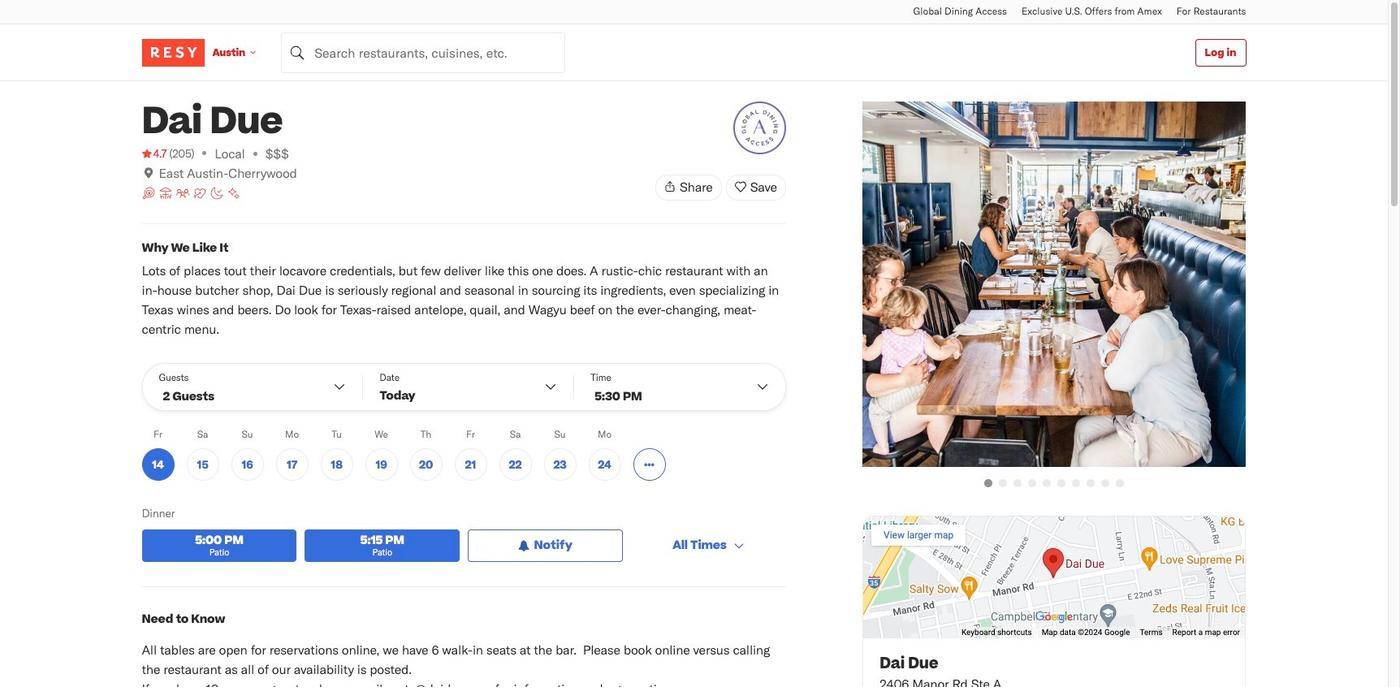 Task type: vqa. For each thing, say whether or not it's contained in the screenshot.
Resy blog content ELEMENT
no



Task type: locate. For each thing, give the bounding box(es) containing it.
None field
[[281, 32, 566, 73]]

4.7 out of 5 stars image
[[142, 145, 167, 162]]

Search restaurants, cuisines, etc. text field
[[281, 32, 566, 73]]



